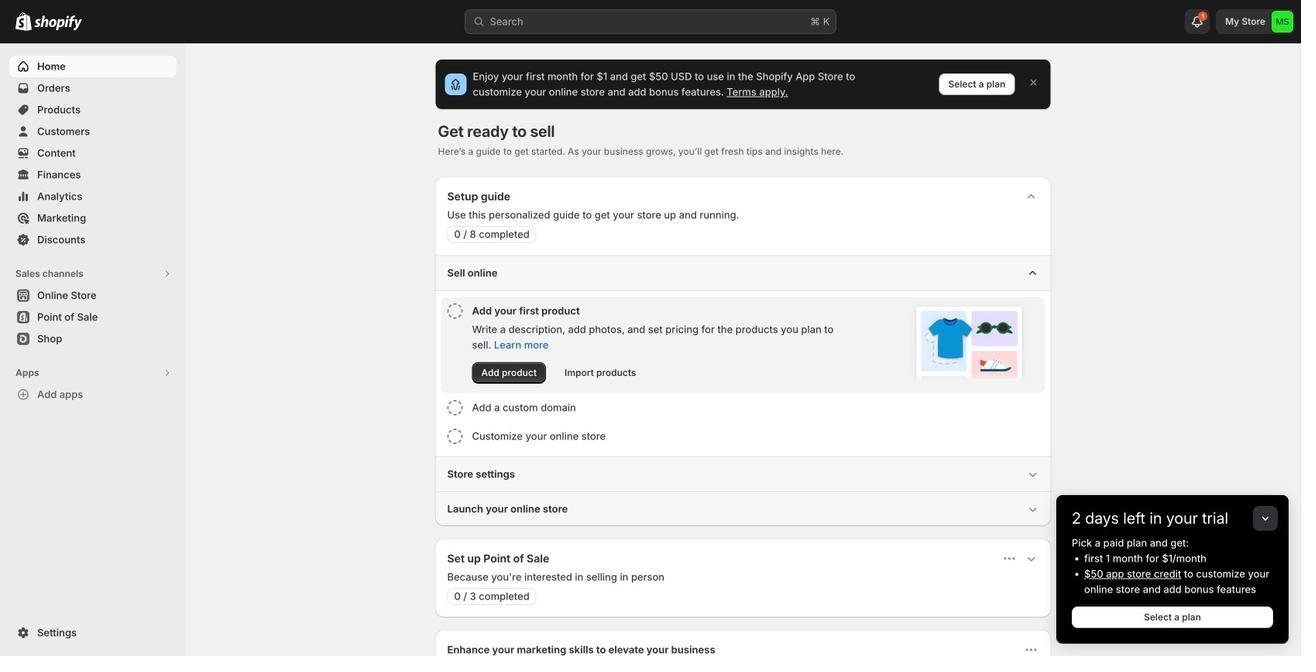 Task type: describe. For each thing, give the bounding box(es) containing it.
add a custom domain group
[[441, 394, 1045, 422]]

shopify image
[[34, 15, 82, 31]]

sell online group
[[435, 256, 1051, 457]]

my store image
[[1272, 11, 1294, 33]]

setup guide region
[[435, 177, 1051, 527]]

mark customize your online store as done image
[[447, 429, 463, 445]]

guide categories group
[[435, 256, 1051, 527]]



Task type: locate. For each thing, give the bounding box(es) containing it.
shopify image
[[15, 12, 32, 31]]

mark add your first product as done image
[[447, 304, 463, 319]]

add your first product group
[[441, 297, 1045, 393]]

customize your online store group
[[441, 423, 1045, 451]]

mark add a custom domain as done image
[[447, 400, 463, 416]]



Task type: vqa. For each thing, say whether or not it's contained in the screenshot.
THE "ADD YOUR FIRST PRODUCT" group
yes



